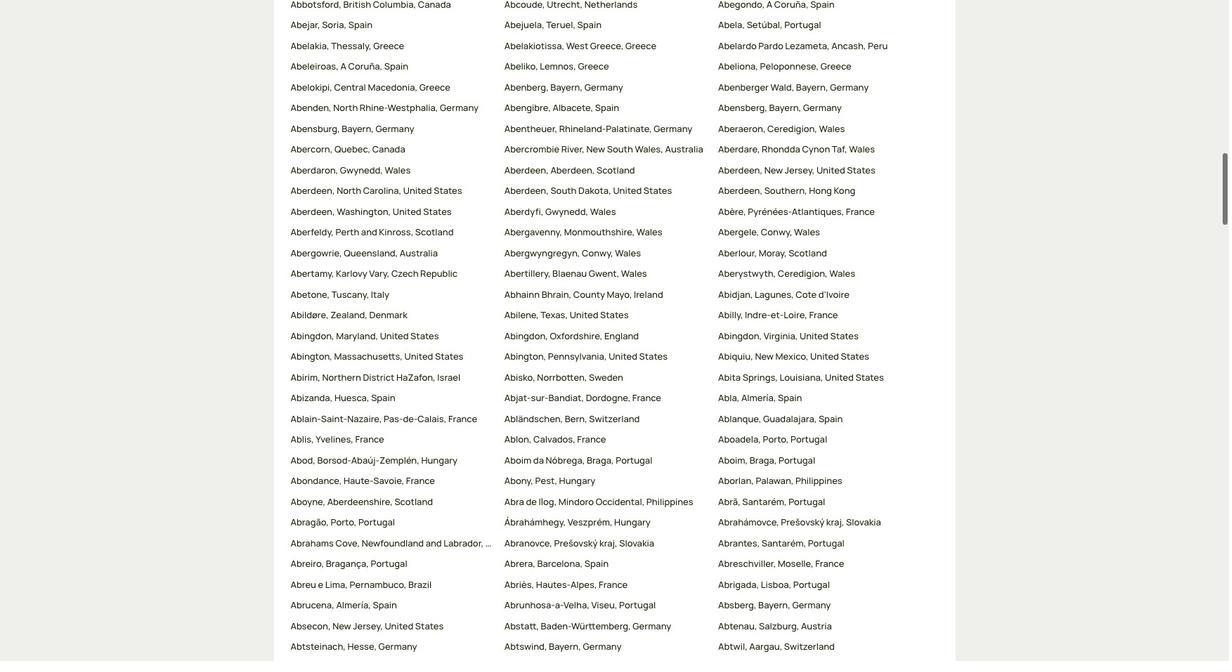 Task type: describe. For each thing, give the bounding box(es) containing it.
aberdeen, washington, united states
[[291, 205, 452, 218]]

abony, pest, hungary
[[504, 475, 595, 487]]

aberdeen, down river,
[[551, 164, 595, 176]]

haute-
[[344, 475, 373, 487]]

lisboa,
[[761, 578, 791, 591]]

hungary inside the abod, borsod-abaúj-zemplén, hungary "link"
[[421, 454, 458, 467]]

abländschen, bern, switzerland
[[504, 412, 640, 425]]

france down abländschen, bern, switzerland link
[[577, 433, 606, 446]]

aboim, braga, portugal
[[718, 454, 815, 467]]

ablis, yvelines, france
[[291, 433, 384, 446]]

united inside 'link'
[[393, 205, 421, 218]]

veszprém,
[[568, 516, 612, 529]]

jersey, for aberdeen,
[[785, 164, 815, 176]]

abenberg, bayern, germany
[[504, 81, 623, 93]]

switzerland for abländschen, bern, switzerland
[[589, 412, 640, 425]]

aberlour,
[[718, 247, 757, 259]]

bandiat,
[[549, 392, 584, 404]]

abensburg, bayern, germany
[[291, 122, 414, 135]]

abriès, hautes-alpes, france
[[504, 578, 628, 591]]

aberdeen, south dakota, united states link
[[504, 184, 707, 198]]

abergele, conwy, wales
[[718, 226, 820, 239]]

bayern, for absberg, bayern, germany
[[758, 599, 790, 612]]

germany inside abtsteinach, hesse, germany link
[[379, 641, 417, 653]]

aberdeen, southern, hong kong link
[[718, 184, 921, 198]]

wales for aberaeron, ceredigion, wales
[[819, 122, 845, 135]]

abrunhosa-a-velha, viseu, portugal
[[504, 599, 656, 612]]

united down abrucena, almería, spain link
[[385, 620, 413, 632]]

cookie consent banner dialog
[[17, 595, 1212, 644]]

hautes-
[[536, 578, 571, 591]]

germany inside abenberg, bayern, germany link
[[584, 81, 623, 93]]

abod, borsod-abaúj-zemplén, hungary
[[291, 454, 458, 467]]

abrã, santarém, portugal link
[[718, 495, 921, 509]]

abington, massachusetts, united states
[[291, 350, 463, 363]]

germany inside 'abensberg, bayern, germany' link
[[803, 101, 842, 114]]

central
[[334, 81, 366, 93]]

abenden, north rhine-westphalia, germany
[[291, 101, 479, 114]]

germany inside abtswind, bayern, germany link
[[583, 641, 622, 653]]

almería, for abla,
[[741, 392, 776, 404]]

abreiro, bragança, portugal
[[291, 558, 407, 570]]

abercorn, quebec, canada
[[291, 143, 405, 156]]

abelokipi, central macedonia, greece
[[291, 81, 450, 93]]

abelakiotissa, west greece, greece link
[[504, 39, 707, 53]]

abrera, barcelona, spain link
[[504, 558, 707, 571]]

abingdon, for abingdon, oxfordshire, england
[[504, 330, 548, 342]]

spain for abejuela, teruel, spain
[[577, 19, 602, 31]]

slovakia for abranovce, prešovský kraj, slovakia
[[619, 537, 654, 549]]

westphalia,
[[388, 101, 438, 114]]

porto, for aboadela,
[[763, 433, 789, 446]]

district
[[363, 371, 395, 384]]

abilly,
[[718, 309, 743, 321]]

massachusetts,
[[334, 350, 403, 363]]

abrahámovce, prešovský kraj, slovakia link
[[718, 516, 921, 530]]

aberdyfi, gwynedd, wales link
[[504, 205, 707, 219]]

viseu,
[[591, 599, 617, 612]]

northern
[[322, 371, 361, 384]]

abtsteinach, hesse, germany
[[291, 641, 417, 653]]

sweden
[[589, 371, 623, 384]]

absberg, bayern, germany link
[[718, 599, 921, 613]]

abranovce, prešovský kraj, slovakia
[[504, 537, 654, 549]]

greece up westphalia,
[[419, 81, 450, 93]]

new for aberdeen, new jersey, united states
[[764, 164, 783, 176]]

abington, for abington, pennsylvania, united states
[[504, 350, 546, 363]]

states down brazil
[[415, 620, 444, 632]]

0 vertical spatial and
[[361, 226, 377, 239]]

aberdeenshire,
[[327, 495, 393, 508]]

d'ivoire
[[819, 288, 850, 301]]

abingdon, for abingdon, virginia, united states
[[718, 330, 762, 342]]

states down abiquiu, new mexico, united states link at the right bottom
[[856, 371, 884, 384]]

aberdare, rhondda cynon taf, wales
[[718, 143, 875, 156]]

germany inside absberg, bayern, germany 'link'
[[792, 599, 831, 612]]

denmark
[[369, 309, 407, 321]]

ablanque,
[[718, 412, 761, 425]]

wales for aberystwyth, ceredigion, wales
[[829, 267, 855, 280]]

france right the calais,
[[448, 412, 477, 425]]

abtwil, aargau, switzerland
[[718, 641, 835, 653]]

aboadela,
[[718, 433, 761, 446]]

hesse,
[[347, 641, 377, 653]]

germany inside abenberger wald, bayern, germany link
[[830, 81, 869, 93]]

abilene,
[[504, 309, 539, 321]]

abenden,
[[291, 101, 332, 114]]

united down abilly, indre-et-loire, france link
[[800, 330, 828, 342]]

abentheuer, rhineland-palatinate, germany link
[[504, 122, 707, 136]]

portugal right viseu,
[[619, 599, 656, 612]]

abreiro, bragança, portugal link
[[291, 558, 493, 571]]

abjat-sur-bandiat, dordogne, france link
[[504, 392, 707, 405]]

abingdon, for abingdon, maryland, united states
[[291, 330, 334, 342]]

abilly, indre-et-loire, france link
[[718, 309, 921, 323]]

wales for abergele, conwy, wales
[[794, 226, 820, 239]]

spain for ablanque, guadalajara, spain
[[819, 412, 843, 425]]

aberlour, moray, scotland
[[718, 247, 827, 259]]

monmouthshire,
[[564, 226, 635, 239]]

portugal for abrantes, santarém, portugal
[[808, 537, 845, 549]]

abergowrie,
[[291, 247, 342, 259]]

abingdon, oxfordshire, england
[[504, 330, 639, 342]]

bayern, for abtswind, bayern, germany
[[549, 641, 581, 653]]

santarém, for abrantes,
[[762, 537, 806, 549]]

australia inside abercrombie river, new south wales, australia link
[[665, 143, 703, 156]]

bayern, for abensburg, bayern, germany
[[342, 122, 374, 135]]

abondance, haute-savoie, france
[[291, 475, 435, 487]]

aberdyfi, gwynedd, wales
[[504, 205, 616, 218]]

abrantes,
[[718, 537, 760, 549]]

france down abrera, barcelona, spain "link"
[[599, 578, 628, 591]]

united down taf,
[[817, 164, 845, 176]]

greece for abelakia, thessaly, greece
[[373, 39, 404, 52]]

ablis,
[[291, 433, 314, 446]]

states inside "link"
[[600, 309, 629, 321]]

states down wales,
[[644, 184, 672, 197]]

united down aberdaron, gwynedd, wales link
[[403, 184, 432, 197]]

states up israel in the left bottom of the page
[[435, 350, 463, 363]]

aboyne, aberdeenshire, scotland link
[[291, 495, 493, 509]]

portugal for abrigada, lisboa, portugal
[[793, 578, 830, 591]]

karlovy
[[336, 267, 367, 280]]

bayern, for abenberg, bayern, germany
[[551, 81, 583, 93]]

gwent,
[[589, 267, 619, 280]]

aboyne, aberdeenshire, scotland
[[291, 495, 433, 508]]

abergavenny,
[[504, 226, 562, 239]]

new down abentheuer, rhineland-palatinate, germany
[[586, 143, 605, 156]]

greece for abeliko, lemnos, greece
[[578, 60, 609, 73]]

switzerland for abtwil, aargau, switzerland
[[784, 641, 835, 653]]

aberdeen, for aberdeen, southern, hong kong
[[718, 184, 763, 197]]

aborlan,
[[718, 475, 754, 487]]

states down abildøre, zealand, denmark link
[[410, 330, 439, 342]]

moray,
[[759, 247, 787, 259]]

aberdeen, aberdeen, scotland
[[504, 164, 635, 176]]

abilene, texas, united states
[[504, 309, 629, 321]]

ablain-saint-nazaire, pas-de-calais, france
[[291, 412, 477, 425]]

south inside aberdeen, south dakota, united states 'link'
[[551, 184, 577, 197]]

states up kong
[[847, 164, 876, 176]]

bern,
[[565, 412, 587, 425]]

abidjan,
[[718, 288, 753, 301]]

gwynedd, for aberdyfi,
[[545, 205, 588, 218]]

united down abildøre, zealand, denmark link
[[380, 330, 409, 342]]

abertamy, karlovy vary, czech republic
[[291, 267, 458, 280]]

united down abiquiu, new mexico, united states link at the right bottom
[[825, 371, 854, 384]]

abercrombie river, new south wales, australia
[[504, 143, 703, 156]]

hungary for ábrahámhegy,
[[614, 516, 651, 529]]

gwynedd, for aberdaron,
[[340, 164, 383, 176]]

abondance, haute-savoie, france link
[[291, 475, 493, 488]]

abtenau,
[[718, 620, 757, 632]]

aberdaron,
[[291, 164, 338, 176]]

ablon, calvados, france
[[504, 433, 606, 446]]

ceredigion, for aberaeron,
[[768, 122, 817, 135]]

wales for abergavenny, monmouthshire, wales
[[637, 226, 662, 239]]

france down abrantes, santarém, portugal link
[[815, 558, 844, 570]]

wales for abergwyngregyn, conwy, wales
[[615, 247, 641, 259]]

abtswind,
[[504, 641, 547, 653]]

germany inside abstatt, baden-württemberg, germany link
[[633, 620, 671, 632]]

sur-
[[531, 392, 549, 404]]

ablain-saint-nazaire, pas-de-calais, france link
[[291, 412, 493, 426]]

spain for abrera, barcelona, spain
[[585, 558, 609, 570]]

france down kong
[[846, 205, 875, 218]]

spain for abengibre, albacete, spain
[[595, 101, 619, 114]]

aberdeen, north carolina, united states link
[[291, 184, 493, 198]]

kinross,
[[379, 226, 413, 239]]

abranovce,
[[504, 537, 552, 549]]

slovakia for abrahámovce, prešovský kraj, slovakia
[[846, 516, 881, 529]]

abeliona, peloponnese, greece link
[[718, 60, 921, 74]]



Task type: vqa. For each thing, say whether or not it's contained in the screenshot.
the left OPENSTREETMAP
no



Task type: locate. For each thing, give the bounding box(es) containing it.
1 braga, from the left
[[587, 454, 614, 467]]

spain inside abizanda, huesca, spain link
[[371, 392, 395, 404]]

ceredigion,
[[768, 122, 817, 135], [778, 267, 828, 280]]

wales down abergavenny, monmouthshire, wales link
[[615, 247, 641, 259]]

2 abingdon, from the left
[[504, 330, 548, 342]]

1 vertical spatial ceredigion,
[[778, 267, 828, 280]]

0 vertical spatial santarém,
[[742, 495, 787, 508]]

portugal for abreiro, bragança, portugal
[[371, 558, 407, 570]]

abizanda, huesca, spain link
[[291, 392, 493, 405]]

spain up ablain-saint-nazaire, pas-de-calais, france
[[371, 392, 395, 404]]

0 vertical spatial prešovský
[[781, 516, 825, 529]]

newfoundland
[[362, 537, 424, 549]]

new for absecon, new jersey, united states
[[333, 620, 351, 632]]

ceredigion, up aberdare, rhondda cynon taf, wales
[[768, 122, 817, 135]]

kraj, for abrahámovce, prešovský kraj, slovakia
[[826, 516, 844, 529]]

ceredigion, for aberystwyth,
[[778, 267, 828, 280]]

1 horizontal spatial almería,
[[741, 392, 776, 404]]

0 horizontal spatial gwynedd,
[[340, 164, 383, 176]]

gwynedd, down quebec, at the top
[[340, 164, 383, 176]]

spain down abenberg, bayern, germany link
[[595, 101, 619, 114]]

1 vertical spatial kraj,
[[599, 537, 617, 549]]

1 abington, from the left
[[291, 350, 332, 363]]

states down aberdaron, gwynedd, wales link
[[434, 184, 462, 197]]

1 vertical spatial switzerland
[[784, 641, 835, 653]]

bayern, up quebec, at the top
[[342, 122, 374, 135]]

portugal down ablanque, guadalajara, spain link
[[791, 433, 827, 446]]

australia up czech
[[400, 247, 438, 259]]

scotland inside aberfeldy, perth and kinross, scotland link
[[415, 226, 454, 239]]

ábrahámhegy, veszprém, hungary link
[[504, 516, 707, 530]]

1 horizontal spatial prešovský
[[781, 516, 825, 529]]

abeliko, lemnos, greece link
[[504, 60, 707, 74]]

0 vertical spatial north
[[333, 101, 358, 114]]

1 vertical spatial north
[[337, 184, 361, 197]]

germany down abeliona, peloponnese, greece link
[[830, 81, 869, 93]]

spain inside ablanque, guadalajara, spain link
[[819, 412, 843, 425]]

1 vertical spatial jersey,
[[353, 620, 383, 632]]

germany right westphalia,
[[440, 101, 479, 114]]

0 vertical spatial switzerland
[[589, 412, 640, 425]]

1 vertical spatial and
[[426, 537, 442, 549]]

dakota,
[[578, 184, 611, 197]]

prešovský for abranovce,
[[554, 537, 598, 549]]

scotland for aberlour, moray, scotland
[[789, 247, 827, 259]]

1 horizontal spatial kraj,
[[826, 516, 844, 529]]

0 vertical spatial philippines
[[796, 475, 842, 487]]

wales up taf,
[[819, 122, 845, 135]]

new down abrucena, almería, spain
[[333, 620, 351, 632]]

rhineland-
[[559, 122, 606, 135]]

greece right greece,
[[625, 39, 656, 52]]

1 horizontal spatial canada
[[485, 537, 518, 549]]

aboim da nóbrega, braga, portugal link
[[504, 454, 707, 468]]

portugal for abela, setúbal, portugal
[[784, 19, 821, 31]]

abhainn bhrain, county mayo, ireland
[[504, 288, 663, 301]]

aberdeen, new jersey, united states link
[[718, 164, 921, 177]]

south up aberdyfi, gwynedd, wales at the top of the page
[[551, 184, 577, 197]]

spain for abejar, soria, spain
[[348, 19, 373, 31]]

australia right wales,
[[665, 143, 703, 156]]

slovakia down abrã, santarém, portugal link
[[846, 516, 881, 529]]

borsod-
[[317, 454, 351, 467]]

abertillery, blaenau gwent, wales
[[504, 267, 647, 280]]

scotland inside aberdeen, aberdeen, scotland link
[[597, 164, 635, 176]]

1 horizontal spatial gwynedd,
[[545, 205, 588, 218]]

aberdeen,
[[504, 164, 549, 176], [551, 164, 595, 176], [718, 164, 763, 176], [291, 184, 335, 197], [504, 184, 549, 197], [718, 184, 763, 197], [291, 205, 335, 218]]

peloponnese,
[[760, 60, 819, 73]]

abeleiroas, a coruña, spain link
[[291, 60, 493, 74]]

wales down 'abère, pyrénées-atlantiques, france'
[[794, 226, 820, 239]]

abère, pyrénées-atlantiques, france link
[[718, 205, 921, 219]]

kraj, down ábrahámhegy, veszprém, hungary "link"
[[599, 537, 617, 549]]

bayern, inside 'link'
[[758, 599, 790, 612]]

jersey, down aberdare, rhondda cynon taf, wales
[[785, 164, 815, 176]]

0 horizontal spatial abington,
[[291, 350, 332, 363]]

greece
[[373, 39, 404, 52], [625, 39, 656, 52], [578, 60, 609, 73], [821, 60, 852, 73], [419, 81, 450, 93]]

2 abington, from the left
[[504, 350, 546, 363]]

hungary for abony,
[[559, 475, 595, 487]]

portugal for aboadela, porto, portugal
[[791, 433, 827, 446]]

0 vertical spatial slovakia
[[846, 516, 881, 529]]

aberdeen, down the aberdare,
[[718, 164, 763, 176]]

north down aberdaron, gwynedd, wales
[[337, 184, 361, 197]]

1 vertical spatial canada
[[485, 537, 518, 549]]

albacete,
[[553, 101, 593, 114]]

spain inside abejuela, teruel, spain link
[[577, 19, 602, 31]]

germany down absecon, new jersey, united states link on the left bottom of page
[[379, 641, 417, 653]]

abländschen, bern, switzerland link
[[504, 412, 707, 426]]

wales for aberdaron, gwynedd, wales
[[385, 164, 411, 176]]

abisko, norrbotten, sweden link
[[504, 371, 707, 385]]

braga, down ablon, calvados, france link
[[587, 454, 614, 467]]

0 horizontal spatial and
[[361, 226, 377, 239]]

2 vertical spatial hungary
[[614, 516, 651, 529]]

abengibre,
[[504, 101, 551, 114]]

wales,
[[635, 143, 663, 156]]

switzerland down the dordogne,
[[589, 412, 640, 425]]

scotland
[[597, 164, 635, 176], [415, 226, 454, 239], [789, 247, 827, 259], [395, 495, 433, 508]]

0 vertical spatial ceredigion,
[[768, 122, 817, 135]]

abington, massachusetts, united states link
[[291, 350, 493, 364]]

abriès,
[[504, 578, 534, 591]]

0 horizontal spatial abingdon,
[[291, 330, 334, 342]]

conwy, up moray,
[[761, 226, 792, 239]]

abergwyngregyn,
[[504, 247, 580, 259]]

1 horizontal spatial conwy,
[[761, 226, 792, 239]]

1 horizontal spatial south
[[607, 143, 633, 156]]

almería, for abrucena,
[[336, 599, 371, 612]]

1 vertical spatial australia
[[400, 247, 438, 259]]

philippines inside 'link'
[[796, 475, 842, 487]]

united down abhainn bhrain, county mayo, ireland
[[570, 309, 598, 321]]

spain for abla, almería, spain
[[778, 392, 802, 404]]

aberystwyth,
[[718, 267, 776, 280]]

2 horizontal spatial hungary
[[614, 516, 651, 529]]

1 horizontal spatial australia
[[665, 143, 703, 156]]

saint-
[[321, 412, 347, 425]]

spain up "abelakiotissa, west greece, greece"
[[577, 19, 602, 31]]

aberdeen, for aberdeen, aberdeen, scotland
[[504, 164, 549, 176]]

south inside abercrombie river, new south wales, australia link
[[607, 143, 633, 156]]

1 vertical spatial prešovský
[[554, 537, 598, 549]]

germany down abeliko, lemnos, greece link
[[584, 81, 623, 93]]

ceredigion, up "cote"
[[778, 267, 828, 280]]

spain down abranovce, prešovský kraj, slovakia link
[[585, 558, 609, 570]]

bayern, down the baden-
[[549, 641, 581, 653]]

france right the dordogne,
[[632, 392, 661, 404]]

and up queensland,
[[361, 226, 377, 239]]

abergwyngregyn, conwy, wales link
[[504, 247, 707, 260]]

1 vertical spatial porto,
[[331, 516, 357, 529]]

porto, down ablanque, guadalajara, spain
[[763, 433, 789, 446]]

indre-
[[745, 309, 771, 321]]

1 vertical spatial slovakia
[[619, 537, 654, 549]]

greece down abelakiotissa, west greece, greece 'link'
[[578, 60, 609, 73]]

portugal down newfoundland
[[371, 558, 407, 570]]

0 vertical spatial gwynedd,
[[340, 164, 383, 176]]

abetone, tuscany, italy
[[291, 288, 389, 301]]

0 vertical spatial kraj,
[[826, 516, 844, 529]]

spain inside abrucena, almería, spain link
[[373, 599, 397, 612]]

kraj, inside abrahámovce, prešovský kraj, slovakia link
[[826, 516, 844, 529]]

0 horizontal spatial kraj,
[[599, 537, 617, 549]]

0 vertical spatial conwy,
[[761, 226, 792, 239]]

north for aberdeen,
[[337, 184, 361, 197]]

wales up the d'ivoire
[[829, 267, 855, 280]]

0 horizontal spatial australia
[[400, 247, 438, 259]]

queensland,
[[344, 247, 398, 259]]

0 vertical spatial hungary
[[421, 454, 458, 467]]

abeliona, peloponnese, greece
[[718, 60, 852, 73]]

dordogne,
[[586, 392, 631, 404]]

1 horizontal spatial philippines
[[796, 475, 842, 487]]

spain inside abengibre, albacete, spain link
[[595, 101, 619, 114]]

wales inside "link"
[[849, 143, 875, 156]]

palatinate,
[[606, 122, 652, 135]]

greece down abejar, soria, spain link
[[373, 39, 404, 52]]

1 horizontal spatial braga,
[[750, 454, 777, 467]]

0 horizontal spatial canada
[[372, 143, 405, 156]]

germany inside abenden, north rhine-westphalia, germany link
[[440, 101, 479, 114]]

abington, for abington, massachusetts, united states
[[291, 350, 332, 363]]

states inside 'link'
[[423, 205, 452, 218]]

portugal for abragão, porto, portugal
[[358, 516, 395, 529]]

kraj, inside abranovce, prešovský kraj, slovakia link
[[599, 537, 617, 549]]

kraj, down abrã, santarém, portugal link
[[826, 516, 844, 529]]

abreu
[[291, 578, 316, 591]]

abingdon, down 'abilene,'
[[504, 330, 548, 342]]

philippines right occidental,
[[646, 495, 693, 508]]

aberdaron, gwynedd, wales link
[[291, 164, 493, 177]]

0 horizontal spatial philippines
[[646, 495, 693, 508]]

kraj, for abranovce, prešovský kraj, slovakia
[[599, 537, 617, 549]]

wales up ireland at the top of page
[[621, 267, 647, 280]]

abra
[[504, 495, 524, 508]]

wales for aberdyfi, gwynedd, wales
[[590, 205, 616, 218]]

aberdare, rhondda cynon taf, wales link
[[718, 143, 921, 157]]

france up abod, borsod-abaúj-zemplén, hungary
[[355, 433, 384, 446]]

abla, almería, spain
[[718, 392, 802, 404]]

united down abingdon, virginia, united states link
[[810, 350, 839, 363]]

hungary inside ábrahámhegy, veszprém, hungary "link"
[[614, 516, 651, 529]]

abington, inside 'link'
[[291, 350, 332, 363]]

1 vertical spatial hungary
[[559, 475, 595, 487]]

czech
[[391, 267, 419, 280]]

scotland down abergele, conwy, wales link
[[789, 247, 827, 259]]

bayern, up abengibre, albacete, spain
[[551, 81, 583, 93]]

aberdeen, up aberfeldy, on the left of the page
[[291, 205, 335, 218]]

0 vertical spatial jersey,
[[785, 164, 815, 176]]

santarém, for abrã,
[[742, 495, 787, 508]]

abergowrie, queensland, australia link
[[291, 247, 493, 260]]

aberdeen, southern, hong kong
[[718, 184, 856, 197]]

1 abingdon, from the left
[[291, 330, 334, 342]]

1 horizontal spatial abingdon,
[[504, 330, 548, 342]]

1 vertical spatial almería,
[[336, 599, 371, 612]]

1 horizontal spatial porto,
[[763, 433, 789, 446]]

abeleiroas,
[[291, 60, 339, 73]]

united down england
[[609, 350, 637, 363]]

spain up "thessaly,"
[[348, 19, 373, 31]]

1 horizontal spatial slovakia
[[846, 516, 881, 529]]

abrantes, santarém, portugal link
[[718, 537, 921, 551]]

0 horizontal spatial slovakia
[[619, 537, 654, 549]]

aberystwyth, ceredigion, wales
[[718, 267, 855, 280]]

abercrombie
[[504, 143, 560, 156]]

almería, down abreu e lima, pernambuco, brazil
[[336, 599, 371, 612]]

1 vertical spatial santarém,
[[762, 537, 806, 549]]

aberdeen, aberdeen, scotland link
[[504, 164, 707, 177]]

abela, setúbal, portugal
[[718, 19, 821, 31]]

greece for abeliona, peloponnese, greece
[[821, 60, 852, 73]]

aberdeen, down aberdaron,
[[291, 184, 335, 197]]

abington, up "abisko," on the left bottom of page
[[504, 350, 546, 363]]

aberdeen, inside 'link'
[[504, 184, 549, 197]]

abtsteinach, hesse, germany link
[[291, 641, 493, 654]]

abirim, northern district hazafon, israel link
[[291, 371, 493, 385]]

gwynedd,
[[340, 164, 383, 176], [545, 205, 588, 218]]

aboim, braga, portugal link
[[718, 454, 921, 468]]

porto, for abragão,
[[331, 516, 357, 529]]

abeleiroas, a coruña, spain
[[291, 60, 408, 73]]

abtwil,
[[718, 641, 748, 653]]

and left labrador,
[[426, 537, 442, 549]]

0 vertical spatial canada
[[372, 143, 405, 156]]

abejar, soria, spain
[[291, 19, 373, 31]]

abrucena, almería, spain
[[291, 599, 397, 612]]

portugal for aboim, braga, portugal
[[779, 454, 815, 467]]

conwy, for abergele,
[[761, 226, 792, 239]]

wales down aberdeen, south dakota, united states 'link'
[[590, 205, 616, 218]]

states down abingdon, virginia, united states link
[[841, 350, 869, 363]]

prešovský down abrã, santarém, portugal link
[[781, 516, 825, 529]]

abejuela, teruel, spain link
[[504, 19, 707, 32]]

slovakia down ábrahámhegy, veszprém, hungary "link"
[[619, 537, 654, 549]]

france down zemplén,
[[406, 475, 435, 487]]

portugal down ablon, calvados, france link
[[616, 454, 652, 467]]

0 horizontal spatial braga,
[[587, 454, 614, 467]]

germany down abstatt, baden-württemberg, germany link
[[583, 641, 622, 653]]

united up kinross, on the top
[[393, 205, 421, 218]]

germany inside abensburg, bayern, germany link
[[376, 122, 414, 135]]

conwy, for abergwyngregyn,
[[582, 247, 613, 259]]

gwynedd, up abergavenny, monmouthshire, wales
[[545, 205, 588, 218]]

abrahams
[[291, 537, 334, 549]]

spain inside abrera, barcelona, spain "link"
[[585, 558, 609, 570]]

abita springs, louisiana, united states link
[[718, 371, 921, 385]]

1 horizontal spatial abington,
[[504, 350, 546, 363]]

switzerland down austria
[[784, 641, 835, 653]]

west
[[566, 39, 588, 52]]

yvelines,
[[316, 433, 353, 446]]

2 braga, from the left
[[750, 454, 777, 467]]

1 horizontal spatial jersey,
[[785, 164, 815, 176]]

0 horizontal spatial conwy,
[[582, 247, 613, 259]]

0 horizontal spatial porto,
[[331, 516, 357, 529]]

canada up abrera,
[[485, 537, 518, 549]]

germany inside abentheuer, rhineland-palatinate, germany link
[[654, 122, 692, 135]]

abejuela,
[[504, 19, 544, 31]]

tuscany,
[[331, 288, 369, 301]]

prešovský inside abranovce, prešovský kraj, slovakia link
[[554, 537, 598, 549]]

abejar,
[[291, 19, 320, 31]]

norrbotten,
[[537, 371, 587, 384]]

united inside "link"
[[570, 309, 598, 321]]

aberdeen, for aberdeen, south dakota, united states
[[504, 184, 549, 197]]

braga, down aboadela, porto, portugal
[[750, 454, 777, 467]]

united up hazafon,
[[404, 350, 433, 363]]

1 horizontal spatial and
[[426, 537, 442, 549]]

almería, down springs,
[[741, 392, 776, 404]]

spain inside abeleiroas, a coruña, spain 'link'
[[384, 60, 408, 73]]

aberdeen, for aberdeen, north carolina, united states
[[291, 184, 335, 197]]

0 horizontal spatial south
[[551, 184, 577, 197]]

jersey, for absecon,
[[353, 620, 383, 632]]

aberdeen, for aberdeen, washington, united states
[[291, 205, 335, 218]]

pas-
[[384, 412, 403, 425]]

united
[[817, 164, 845, 176], [403, 184, 432, 197], [613, 184, 642, 197], [393, 205, 421, 218], [570, 309, 598, 321], [380, 330, 409, 342], [800, 330, 828, 342], [404, 350, 433, 363], [609, 350, 637, 363], [810, 350, 839, 363], [825, 371, 854, 384], [385, 620, 413, 632]]

1 vertical spatial conwy,
[[582, 247, 613, 259]]

greece down ancash,
[[821, 60, 852, 73]]

new for abiquiu, new mexico, united states
[[755, 350, 774, 363]]

portugal for abrã, santarém, portugal
[[789, 495, 825, 508]]

abidjan, lagunes, cote d'ivoire
[[718, 288, 850, 301]]

abington,
[[291, 350, 332, 363], [504, 350, 546, 363]]

abreschviller,
[[718, 558, 776, 570]]

2 horizontal spatial abingdon,
[[718, 330, 762, 342]]

bayern, down wald,
[[769, 101, 801, 114]]

united down aberdeen, aberdeen, scotland link
[[613, 184, 642, 197]]

conwy, down 'monmouthshire,'
[[582, 247, 613, 259]]

hungary right zemplén,
[[421, 454, 458, 467]]

abère, pyrénées-atlantiques, france
[[718, 205, 875, 218]]

abelakia, thessaly, greece
[[291, 39, 404, 52]]

spain inside abla, almería, spain link
[[778, 392, 802, 404]]

0 horizontal spatial prešovský
[[554, 537, 598, 549]]

australia inside "abergowrie, queensland, australia" link
[[400, 247, 438, 259]]

scotland inside aboyne, aberdeenshire, scotland link
[[395, 495, 433, 508]]

south down the palatinate,
[[607, 143, 633, 156]]

scotland for aboyne, aberdeenshire, scotland
[[395, 495, 433, 508]]

1 vertical spatial philippines
[[646, 495, 693, 508]]

1 vertical spatial south
[[551, 184, 577, 197]]

hungary up mindoro
[[559, 475, 595, 487]]

1 horizontal spatial switzerland
[[784, 641, 835, 653]]

mindoro
[[559, 495, 594, 508]]

scotland inside aberlour, moray, scotland link
[[789, 247, 827, 259]]

aberdeen, up 'aberdyfi,'
[[504, 184, 549, 197]]

bayern,
[[551, 81, 583, 93], [796, 81, 828, 93], [769, 101, 801, 114], [342, 122, 374, 135], [758, 599, 790, 612], [549, 641, 581, 653]]

states down abingdon, oxfordshire, england link
[[639, 350, 668, 363]]

abenberg,
[[504, 81, 549, 93]]

states down 'aberdeen, north carolina, united states' link
[[423, 205, 452, 218]]

states down abilly, indre-et-loire, france link
[[830, 330, 859, 342]]

jersey,
[[785, 164, 815, 176], [353, 620, 383, 632]]

portugal up abrahámovce, prešovský kraj, slovakia
[[789, 495, 825, 508]]

spain for abizanda, huesca, spain
[[371, 392, 395, 404]]

0 horizontal spatial jersey,
[[353, 620, 383, 632]]

1 horizontal spatial hungary
[[559, 475, 595, 487]]

0 horizontal spatial almería,
[[336, 599, 371, 612]]

0 vertical spatial almería,
[[741, 392, 776, 404]]

bayern, for abensberg, bayern, germany
[[769, 101, 801, 114]]

3 abingdon, from the left
[[718, 330, 762, 342]]

abelardo pardo lezameta, ancash, peru link
[[718, 39, 921, 53]]

0 vertical spatial south
[[607, 143, 633, 156]]

0 vertical spatial australia
[[665, 143, 703, 156]]

aberdeen, inside 'link'
[[291, 205, 335, 218]]

france down the abidjan, lagunes, cote d'ivoire link
[[809, 309, 838, 321]]

0 horizontal spatial switzerland
[[589, 412, 640, 425]]

santarém, up abreschviller, moselle, france in the right bottom of the page
[[762, 537, 806, 549]]

dialog
[[0, 0, 1229, 661]]

abercrombie river, new south wales, australia link
[[504, 143, 707, 157]]

0 horizontal spatial hungary
[[421, 454, 458, 467]]

0 vertical spatial porto,
[[763, 433, 789, 446]]

coruña,
[[348, 60, 382, 73]]

1 vertical spatial gwynedd,
[[545, 205, 588, 218]]

hungary inside abony, pest, hungary link
[[559, 475, 595, 487]]

hungary down occidental,
[[614, 516, 651, 529]]

spain inside abejar, soria, spain link
[[348, 19, 373, 31]]

abingdon, down abildøre,
[[291, 330, 334, 342]]

prešovský inside abrahámovce, prešovský kraj, slovakia link
[[781, 516, 825, 529]]

spain down abla, almería, spain link
[[819, 412, 843, 425]]

switzerland
[[589, 412, 640, 425], [784, 641, 835, 653]]

savoie,
[[373, 475, 404, 487]]

prešovský for abrahámovce,
[[781, 516, 825, 529]]

spain for abrucena, almería, spain
[[373, 599, 397, 612]]

abreu e lima, pernambuco, brazil
[[291, 578, 432, 591]]

portugal down abreschviller, moselle, france link
[[793, 578, 830, 591]]

abingdon, up abiquiu,
[[718, 330, 762, 342]]

aberdeen, for aberdeen, new jersey, united states
[[718, 164, 763, 176]]

greece inside 'link'
[[625, 39, 656, 52]]

scotland for aberdeen, aberdeen, scotland
[[597, 164, 635, 176]]

north for abenden,
[[333, 101, 358, 114]]

rhondda
[[762, 143, 800, 156]]

abela, setúbal, portugal link
[[718, 19, 921, 32]]

bayern, down abrigada, lisboa, portugal
[[758, 599, 790, 612]]

bayern, down abeliona, peloponnese, greece link
[[796, 81, 828, 93]]

abelakia,
[[291, 39, 329, 52]]

abita springs, louisiana, united states
[[718, 371, 884, 384]]

portugal down abrahámovce, prešovský kraj, slovakia link
[[808, 537, 845, 549]]



